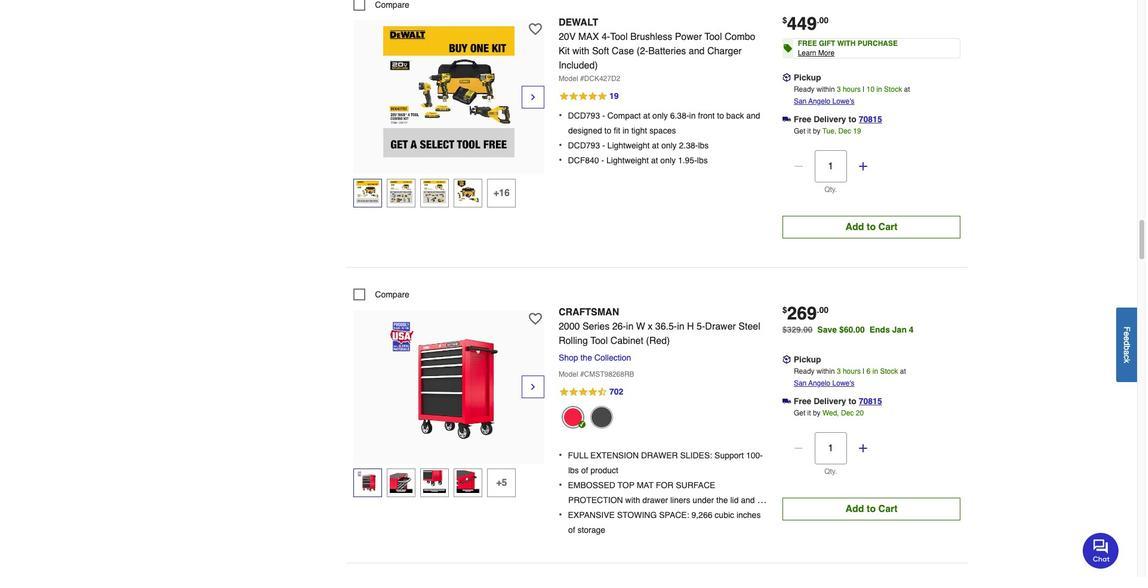 Task type: locate. For each thing, give the bounding box(es) containing it.
1 model from the top
[[559, 75, 578, 83]]

1 vertical spatial hours
[[843, 368, 861, 376]]

# up 4.5 stars image
[[580, 371, 584, 379]]

san angelo lowe's button up get it by tue, dec 19
[[794, 96, 855, 108]]

0 vertical spatial free
[[794, 115, 812, 124]]

in left front
[[689, 111, 696, 120]]

0 vertical spatial lightweight
[[608, 141, 650, 150]]

pickup image
[[783, 356, 791, 364]]

within for ready within 3 hours | 6 in stock at san angelo lowe's
[[817, 368, 835, 376]]

1 dcd793 from the top
[[568, 111, 600, 120]]

1 vertical spatial add to cart button
[[783, 499, 961, 521]]

lowe's for 10
[[833, 97, 855, 106]]

steel
[[739, 322, 761, 333]]

angelo for wed,
[[809, 380, 831, 388]]

san angelo lowe's button up "get it by wed, dec 20"
[[794, 378, 855, 390]]

lowe's up wed,
[[833, 380, 855, 388]]

1 vertical spatial cart
[[879, 505, 898, 515]]

drawer
[[705, 322, 736, 333]]

702 button
[[559, 386, 768, 400]]

1 vertical spatial add
[[846, 505, 864, 515]]

lbs inside • full extension drawer slides: support 100- lbs of product • embossed top mat for surface protection with drawer liners under the lid and in every drawer
[[568, 466, 579, 476]]

1 vertical spatial pickup
[[794, 355, 821, 365]]

model down included)
[[559, 75, 578, 83]]

f
[[1122, 327, 1132, 332]]

1 angelo from the top
[[809, 97, 831, 106]]

soft
[[592, 46, 609, 57]]

70815 button for get it by tue, dec 19
[[859, 114, 882, 126]]

2 free from the top
[[794, 397, 812, 407]]

• dcd793 - compact at only 6.38-in front to back and designed to fit in tight spaces • dcd793 - lightweight at only 2.38-lbs • dcf840 - lightweight at only 1.95-lbs
[[559, 110, 760, 166]]

0 vertical spatial |
[[863, 85, 865, 94]]

and inside dewalt 20v max 4-tool brushless power tool combo kit with soft case (2-batteries and charger included) model # dck427d2
[[689, 46, 705, 57]]

0 vertical spatial hours
[[843, 85, 861, 94]]

w
[[636, 322, 645, 333]]

2 vertical spatial lbs
[[568, 466, 579, 476]]

1 vertical spatial san angelo lowe's button
[[794, 378, 855, 390]]

lightweight down tight
[[608, 141, 650, 150]]

2 compare from the top
[[375, 290, 410, 300]]

stock
[[884, 85, 902, 94], [880, 368, 898, 376]]

1 vertical spatial with
[[625, 496, 640, 506]]

1 vertical spatial plus image
[[857, 443, 869, 455]]

1 vertical spatial compare
[[375, 290, 410, 300]]

in inside "ready within 3 hours | 10 in stock at san angelo lowe's"
[[877, 85, 882, 94]]

1 vertical spatial lbs
[[697, 156, 708, 165]]

| inside "ready within 3 hours | 10 in stock at san angelo lowe's"
[[863, 85, 865, 94]]

lowe's inside "ready within 3 hours | 10 in stock at san angelo lowe's"
[[833, 97, 855, 106]]

# down included)
[[580, 75, 584, 83]]

1 vertical spatial #
[[580, 371, 584, 379]]

by left tue,
[[813, 127, 821, 136]]

embossed
[[568, 481, 615, 491]]

stock right "6"
[[880, 368, 898, 376]]

2 $ from the top
[[783, 306, 787, 315]]

pickup
[[794, 73, 821, 83], [794, 355, 821, 365]]

0 vertical spatial truck filled image
[[783, 115, 791, 124]]

hours inside ready within 3 hours | 6 in stock at san angelo lowe's
[[843, 368, 861, 376]]

e up the d
[[1122, 332, 1132, 337]]

model # cmst98268rb
[[559, 371, 634, 379]]

0 vertical spatial the
[[581, 354, 592, 363]]

of down every on the bottom
[[568, 526, 575, 535]]

tool up case
[[610, 32, 628, 43]]

20
[[856, 410, 864, 418]]

1 vertical spatial 70815 button
[[859, 396, 882, 408]]

in right fit
[[623, 126, 629, 135]]

free up get it by tue, dec 19
[[794, 115, 812, 124]]

1 within from the top
[[817, 85, 835, 94]]

.00 inside $ 269 .00
[[817, 306, 829, 315]]

heart outline image
[[529, 313, 542, 326]]

1 vertical spatial delivery
[[814, 397, 846, 407]]

san inside "ready within 3 hours | 10 in stock at san angelo lowe's"
[[794, 97, 807, 106]]

and inside • full extension drawer slides: support 100- lbs of product • embossed top mat for surface protection with drawer liners under the lid and in every drawer
[[741, 496, 755, 506]]

dcd793 up designed
[[568, 111, 600, 120]]

hours left 10
[[843, 85, 861, 94]]

0 vertical spatial chevron right image
[[528, 91, 538, 103]]

chevron right image left 4.5 stars image
[[528, 382, 538, 394]]

2 cart from the top
[[879, 505, 898, 515]]

in left w
[[626, 322, 634, 333]]

1 vertical spatial lowe's
[[833, 380, 855, 388]]

0 vertical spatial add to cart
[[846, 222, 898, 233]]

it left wed,
[[808, 410, 811, 418]]

c
[[1122, 355, 1132, 359]]

the inside • full extension drawer slides: support 100- lbs of product • embossed top mat for surface protection with drawer liners under the lid and in every drawer
[[716, 496, 728, 506]]

learn
[[798, 49, 816, 57]]

6.38-
[[670, 111, 689, 120]]

3
[[837, 85, 841, 94], [837, 368, 841, 376]]

gallery item 0 image for +16
[[383, 26, 515, 158]]

charger
[[707, 46, 742, 57]]

1 lowe's from the top
[[833, 97, 855, 106]]

only up the spaces
[[653, 111, 668, 120]]

+16 button
[[487, 179, 516, 208]]

1 vertical spatial stock
[[880, 368, 898, 376]]

lbs down 'full'
[[568, 466, 579, 476]]

with up included)
[[573, 46, 590, 57]]

1 free from the top
[[794, 115, 812, 124]]

free delivery to 70815 for wed,
[[794, 397, 882, 407]]

truck filled image down pickup image
[[783, 398, 791, 406]]

1 vertical spatial only
[[661, 141, 677, 150]]

1 vertical spatial it
[[808, 410, 811, 418]]

get for get it by wed, dec 20
[[794, 410, 806, 418]]

70815 button
[[859, 114, 882, 126], [859, 396, 882, 408]]

2 .00 from the top
[[817, 306, 829, 315]]

2 san from the top
[[794, 380, 807, 388]]

designed
[[568, 126, 602, 135]]

1 70815 from the top
[[859, 115, 882, 124]]

0 vertical spatial add to cart button
[[783, 216, 961, 239]]

2 chevron right image from the top
[[528, 382, 538, 394]]

angelo up get it by tue, dec 19
[[809, 97, 831, 106]]

1 san angelo lowe's button from the top
[[794, 96, 855, 108]]

with inside • full extension drawer slides: support 100- lbs of product • embossed top mat for surface protection with drawer liners under the lid and in every drawer
[[625, 496, 640, 506]]

19 right tue,
[[853, 127, 861, 136]]

| left 10
[[863, 85, 865, 94]]

$329.00
[[783, 326, 813, 335]]

free for get it by tue, dec 19
[[794, 115, 812, 124]]

0 vertical spatial gallery item 0 image
[[383, 26, 515, 158]]

9,266
[[692, 511, 713, 520]]

space:
[[659, 511, 689, 520]]

power
[[675, 32, 702, 43]]

series
[[583, 322, 610, 333]]

delivery up wed,
[[814, 397, 846, 407]]

1 vertical spatial and
[[746, 111, 760, 120]]

0 vertical spatial 3
[[837, 85, 841, 94]]

model down shop
[[559, 371, 578, 379]]

ready inside "ready within 3 hours | 10 in stock at san angelo lowe's"
[[794, 85, 815, 94]]

1 vertical spatial |
[[863, 368, 865, 376]]

1 add from the top
[[846, 222, 864, 233]]

get left tue,
[[794, 127, 806, 136]]

-
[[602, 111, 605, 120], [602, 141, 605, 150], [602, 156, 604, 165]]

dec left 20
[[841, 410, 854, 418]]

1 vertical spatial 70815
[[859, 397, 882, 407]]

0 vertical spatial model
[[559, 75, 578, 83]]

0 vertical spatial add
[[846, 222, 864, 233]]

1 vertical spatial add to cart
[[846, 505, 898, 515]]

2 by from the top
[[813, 410, 821, 418]]

0 vertical spatial plus image
[[857, 161, 869, 173]]

truck filled image for get it by wed, dec 20
[[783, 398, 791, 406]]

$ up the tag filled image
[[783, 16, 787, 25]]

0 horizontal spatial of
[[568, 526, 575, 535]]

ends jan 4 element
[[870, 326, 919, 335]]

get it by tue, dec 19
[[794, 127, 861, 136]]

within
[[817, 85, 835, 94], [817, 368, 835, 376]]

702
[[610, 388, 623, 397]]

hours left "6"
[[843, 368, 861, 376]]

lightweight down fit
[[607, 156, 649, 165]]

qty. down wed,
[[825, 468, 837, 477]]

1 truck filled image from the top
[[783, 115, 791, 124]]

truck filled image
[[783, 115, 791, 124], [783, 398, 791, 406]]

chevron right image
[[528, 91, 538, 103], [528, 382, 538, 394]]

1 add to cart button from the top
[[783, 216, 961, 239]]

0 vertical spatial san angelo lowe's button
[[794, 96, 855, 108]]

1 vertical spatial drawer
[[591, 511, 617, 520]]

1 vertical spatial dec
[[841, 410, 854, 418]]

1 70815 button from the top
[[859, 114, 882, 126]]

2 within from the top
[[817, 368, 835, 376]]

dec for 20
[[841, 410, 854, 418]]

1 .00 from the top
[[817, 16, 829, 25]]

2 stepper number input field with increment and decrement buttons number field from the top
[[815, 433, 847, 465]]

2 add to cart from the top
[[846, 505, 898, 515]]

1 vertical spatial get
[[794, 410, 806, 418]]

heart outline image
[[529, 23, 542, 36]]

by for tue,
[[813, 127, 821, 136]]

2 get from the top
[[794, 410, 806, 418]]

70815 button for get it by wed, dec 20
[[859, 396, 882, 408]]

1 vertical spatial $
[[783, 306, 787, 315]]

stepper number input field with increment and decrement buttons number field right minus icon on the bottom of page
[[815, 433, 847, 465]]

in up inches
[[757, 496, 764, 506]]

.00
[[817, 16, 829, 25], [817, 306, 829, 315]]

free delivery to 70815 up tue,
[[794, 115, 882, 124]]

6
[[867, 368, 871, 376]]

model inside dewalt 20v max 4-tool brushless power tool combo kit with soft case (2-batteries and charger included) model # dck427d2
[[559, 75, 578, 83]]

minus image
[[793, 443, 805, 455]]

1 horizontal spatial 19
[[853, 127, 861, 136]]

it
[[808, 127, 811, 136], [808, 410, 811, 418]]

add to cart for stepper number input field with increment and decrement buttons number field related to minus icon on the bottom of page
[[846, 505, 898, 515]]

3 inside "ready within 3 hours | 10 in stock at san angelo lowe's"
[[837, 85, 841, 94]]

$ inside $ 269 .00
[[783, 306, 787, 315]]

free delivery to 70815 for tue,
[[794, 115, 882, 124]]

.00 inside $ 449 .00
[[817, 16, 829, 25]]

| inside ready within 3 hours | 6 in stock at san angelo lowe's
[[863, 368, 865, 376]]

chevron right image left 5 stars image
[[528, 91, 538, 103]]

0 vertical spatial ready
[[794, 85, 815, 94]]

tool up charger
[[705, 32, 722, 43]]

1 hours from the top
[[843, 85, 861, 94]]

san angelo lowe's button
[[794, 96, 855, 108], [794, 378, 855, 390]]

2 qty. from the top
[[825, 468, 837, 477]]

craftsman 2000 series 26-in w x 36.5-in h 5-drawer steel rolling tool cabinet (red)
[[559, 308, 761, 347]]

angelo inside "ready within 3 hours | 10 in stock at san angelo lowe's"
[[809, 97, 831, 106]]

2 angelo from the top
[[809, 380, 831, 388]]

1 vertical spatial within
[[817, 368, 835, 376]]

e
[[1122, 332, 1132, 337], [1122, 337, 1132, 341]]

1 vertical spatial ready
[[794, 368, 815, 376]]

1 vertical spatial stepper number input field with increment and decrement buttons number field
[[815, 433, 847, 465]]

3 left "6"
[[837, 368, 841, 376]]

.00 up save
[[817, 306, 829, 315]]

1 by from the top
[[813, 127, 821, 136]]

$ for 269
[[783, 306, 787, 315]]

of inside • expansive stowing space: 9,266 cubic inches of storage
[[568, 526, 575, 535]]

lbs down the 2.38-
[[697, 156, 708, 165]]

1 cart from the top
[[879, 222, 898, 233]]

Stepper number input field with increment and decrement buttons number field
[[815, 151, 847, 183], [815, 433, 847, 465]]

1 plus image from the top
[[857, 161, 869, 173]]

stock inside ready within 3 hours | 6 in stock at san angelo lowe's
[[880, 368, 898, 376]]

0 vertical spatial -
[[602, 111, 605, 120]]

angelo inside ready within 3 hours | 6 in stock at san angelo lowe's
[[809, 380, 831, 388]]

in right 10
[[877, 85, 882, 94]]

actual price $449.00 element
[[783, 13, 829, 34]]

0 vertical spatial 19
[[610, 91, 619, 101]]

• inside • expansive stowing space: 9,266 cubic inches of storage
[[559, 510, 562, 521]]

2 plus image from the top
[[857, 443, 869, 455]]

drawer down for in the bottom of the page
[[643, 496, 668, 506]]

add to cart button
[[783, 216, 961, 239], [783, 499, 961, 521]]

26-
[[612, 322, 626, 333]]

2 vertical spatial and
[[741, 496, 755, 506]]

0 vertical spatial $
[[783, 16, 787, 25]]

2 san angelo lowe's button from the top
[[794, 378, 855, 390]]

ends
[[870, 326, 890, 335]]

1 vertical spatial the
[[716, 496, 728, 506]]

dcd793 up dcf840
[[568, 141, 600, 150]]

2 3 from the top
[[837, 368, 841, 376]]

0 vertical spatial by
[[813, 127, 821, 136]]

1 vertical spatial by
[[813, 410, 821, 418]]

0 vertical spatial qty.
[[825, 186, 837, 194]]

mat
[[637, 481, 654, 491]]

lbs down front
[[698, 141, 709, 150]]

the left lid
[[716, 496, 728, 506]]

ready inside ready within 3 hours | 6 in stock at san angelo lowe's
[[794, 368, 815, 376]]

plus image down get it by tue, dec 19
[[857, 161, 869, 173]]

san angelo lowe's button for tue, dec 19
[[794, 96, 855, 108]]

1 pickup from the top
[[794, 73, 821, 83]]

2 add to cart button from the top
[[783, 499, 961, 521]]

san for ready within 3 hours | 6 in stock at san angelo lowe's
[[794, 380, 807, 388]]

only down the spaces
[[661, 141, 677, 150]]

qty. for minus image
[[825, 186, 837, 194]]

70815 button up 20
[[859, 396, 882, 408]]

ready down '$329.00' at the bottom right of the page
[[794, 368, 815, 376]]

e up b
[[1122, 337, 1132, 341]]

2 add from the top
[[846, 505, 864, 515]]

plus image for stepper number input field with increment and decrement buttons number field related to minus icon on the bottom of page
[[857, 443, 869, 455]]

0 horizontal spatial with
[[573, 46, 590, 57]]

70815 for get it by wed, dec 20
[[859, 397, 882, 407]]

only
[[653, 111, 668, 120], [661, 141, 677, 150], [661, 156, 676, 165]]

1 vertical spatial .00
[[817, 306, 829, 315]]

0 vertical spatial pickup
[[794, 73, 821, 83]]

0 vertical spatial it
[[808, 127, 811, 136]]

70815 down 10
[[859, 115, 882, 124]]

1 # from the top
[[580, 75, 584, 83]]

0 vertical spatial #
[[580, 75, 584, 83]]

plus image
[[857, 161, 869, 173], [857, 443, 869, 455]]

1 ready from the top
[[794, 85, 815, 94]]

ready
[[794, 85, 815, 94], [794, 368, 815, 376]]

0 vertical spatial 70815 button
[[859, 114, 882, 126]]

support
[[715, 451, 744, 461]]

0 vertical spatial lbs
[[698, 141, 709, 150]]

stepper number input field with increment and decrement buttons number field right minus image
[[815, 151, 847, 183]]

1 vertical spatial truck filled image
[[783, 398, 791, 406]]

stock for ready within 3 hours | 6 in stock at san angelo lowe's
[[880, 368, 898, 376]]

san angelo lowe's button for wed, dec 20
[[794, 378, 855, 390]]

1 delivery from the top
[[814, 115, 846, 124]]

.00 up gift
[[817, 16, 829, 25]]

1 horizontal spatial the
[[716, 496, 728, 506]]

truck filled image for get it by tue, dec 19
[[783, 115, 791, 124]]

tool down series
[[591, 336, 608, 347]]

| left "6"
[[863, 368, 865, 376]]

plus image down 20
[[857, 443, 869, 455]]

20v
[[559, 32, 576, 43]]

it left tue,
[[808, 127, 811, 136]]

3 inside ready within 3 hours | 6 in stock at san angelo lowe's
[[837, 368, 841, 376]]

gallery item 0 image
[[383, 26, 515, 158], [383, 317, 515, 448]]

qty. down tue,
[[825, 186, 837, 194]]

0 vertical spatial get
[[794, 127, 806, 136]]

get
[[794, 127, 806, 136], [794, 410, 806, 418]]

19 down dck427d2
[[610, 91, 619, 101]]

free
[[798, 40, 817, 48]]

0 vertical spatial 70815
[[859, 115, 882, 124]]

5 stars image
[[559, 90, 619, 104]]

2 lowe's from the top
[[833, 380, 855, 388]]

2 truck filled image from the top
[[783, 398, 791, 406]]

add to cart button for minus image
[[783, 216, 961, 239]]

6 • from the top
[[559, 510, 562, 521]]

the right shop
[[581, 354, 592, 363]]

hours inside "ready within 3 hours | 10 in stock at san angelo lowe's"
[[843, 85, 861, 94]]

get left wed,
[[794, 410, 806, 418]]

1 vertical spatial free
[[794, 397, 812, 407]]

0 vertical spatial within
[[817, 85, 835, 94]]

with up stowing
[[625, 496, 640, 506]]

0 vertical spatial stepper number input field with increment and decrement buttons number field
[[815, 151, 847, 183]]

with
[[573, 46, 590, 57], [625, 496, 640, 506]]

1 | from the top
[[863, 85, 865, 94]]

1 horizontal spatial with
[[625, 496, 640, 506]]

it for tue, dec 19
[[808, 127, 811, 136]]

compare
[[375, 0, 410, 10], [375, 290, 410, 300]]

by left wed,
[[813, 410, 821, 418]]

1 vertical spatial free delivery to 70815
[[794, 397, 882, 407]]

0 vertical spatial stock
[[884, 85, 902, 94]]

learn more button
[[798, 48, 835, 58], [798, 48, 835, 58]]

4.5 stars image
[[559, 386, 624, 400]]

of down 'full'
[[581, 466, 588, 476]]

san up "get it by wed, dec 20"
[[794, 380, 807, 388]]

and right lid
[[741, 496, 755, 506]]

$ up '$329.00' at the bottom right of the page
[[783, 306, 787, 315]]

free delivery to 70815 up wed,
[[794, 397, 882, 407]]

2 it from the top
[[808, 410, 811, 418]]

stock right 10
[[884, 85, 902, 94]]

1 3 from the top
[[837, 85, 841, 94]]

thumbnail image
[[357, 181, 379, 203], [390, 181, 413, 203], [423, 181, 446, 203], [457, 181, 480, 203], [357, 471, 379, 494], [390, 471, 413, 494], [423, 471, 446, 494], [457, 471, 480, 494]]

liners
[[670, 496, 690, 506]]

compare inside 5002905283 element
[[375, 290, 410, 300]]

1 chevron right image from the top
[[528, 91, 538, 103]]

delivery up tue,
[[814, 115, 846, 124]]

lowe's up tue,
[[833, 97, 855, 106]]

0 horizontal spatial drawer
[[591, 511, 617, 520]]

0 vertical spatial and
[[689, 46, 705, 57]]

within down more
[[817, 85, 835, 94]]

free
[[794, 115, 812, 124], [794, 397, 812, 407]]

3 left 10
[[837, 85, 841, 94]]

1 free delivery to 70815 from the top
[[794, 115, 882, 124]]

0 vertical spatial .00
[[817, 16, 829, 25]]

angelo up "get it by wed, dec 20"
[[809, 380, 831, 388]]

within down save
[[817, 368, 835, 376]]

within inside "ready within 3 hours | 10 in stock at san angelo lowe's"
[[817, 85, 835, 94]]

19
[[610, 91, 619, 101], [853, 127, 861, 136]]

savings save $60.00 element
[[818, 326, 919, 335]]

kit
[[559, 46, 570, 57]]

jan
[[892, 326, 907, 335]]

19 inside 5 stars image
[[610, 91, 619, 101]]

2 | from the top
[[863, 368, 865, 376]]

1 add to cart from the top
[[846, 222, 898, 233]]

1 vertical spatial of
[[568, 526, 575, 535]]

| for 10
[[863, 85, 865, 94]]

model
[[559, 75, 578, 83], [559, 371, 578, 379]]

ready within 3 hours | 10 in stock at san angelo lowe's
[[794, 85, 910, 106]]

2 70815 from the top
[[859, 397, 882, 407]]

1 get from the top
[[794, 127, 806, 136]]

1 e from the top
[[1122, 332, 1132, 337]]

2 pickup from the top
[[794, 355, 821, 365]]

1 vertical spatial gallery item 0 image
[[383, 317, 515, 448]]

truck filled image down pickup icon
[[783, 115, 791, 124]]

1 gallery item 0 image from the top
[[383, 26, 515, 158]]

$ for 449
[[783, 16, 787, 25]]

1 vertical spatial dcd793
[[568, 141, 600, 150]]

san up get it by tue, dec 19
[[794, 97, 807, 106]]

5014176513 element
[[354, 0, 410, 11]]

1 qty. from the top
[[825, 186, 837, 194]]

5 • from the top
[[559, 480, 562, 491]]

in right "6"
[[873, 368, 878, 376]]

1 vertical spatial 3
[[837, 368, 841, 376]]

2 delivery from the top
[[814, 397, 846, 407]]

within inside ready within 3 hours | 6 in stock at san angelo lowe's
[[817, 368, 835, 376]]

max
[[578, 32, 599, 43]]

ready down learn
[[794, 85, 815, 94]]

in inside ready within 3 hours | 6 in stock at san angelo lowe's
[[873, 368, 878, 376]]

0 vertical spatial free delivery to 70815
[[794, 115, 882, 124]]

only left 1.95-
[[661, 156, 676, 165]]

2 gallery item 0 image from the top
[[383, 317, 515, 448]]

0 vertical spatial drawer
[[643, 496, 668, 506]]

1 vertical spatial chevron right image
[[528, 382, 538, 394]]

1 vertical spatial angelo
[[809, 380, 831, 388]]

free delivery to 70815
[[794, 115, 882, 124], [794, 397, 882, 407]]

2 free delivery to 70815 from the top
[[794, 397, 882, 407]]

0 vertical spatial dcd793
[[568, 111, 600, 120]]

0 vertical spatial with
[[573, 46, 590, 57]]

and down power
[[689, 46, 705, 57]]

1 vertical spatial qty.
[[825, 468, 837, 477]]

0 vertical spatial angelo
[[809, 97, 831, 106]]

0 horizontal spatial 19
[[610, 91, 619, 101]]

and right back
[[746, 111, 760, 120]]

1 it from the top
[[808, 127, 811, 136]]

70815
[[859, 115, 882, 124], [859, 397, 882, 407]]

1 stepper number input field with increment and decrement buttons number field from the top
[[815, 151, 847, 183]]

1 compare from the top
[[375, 0, 410, 10]]

compare inside 5014176513 element
[[375, 0, 410, 10]]

3 • from the top
[[559, 155, 562, 166]]

0 horizontal spatial tool
[[591, 336, 608, 347]]

pickup right pickup image
[[794, 355, 821, 365]]

1 vertical spatial san
[[794, 380, 807, 388]]

70815 button down 10
[[859, 114, 882, 126]]

2 ready from the top
[[794, 368, 815, 376]]

craftsman
[[559, 308, 619, 318]]

1 vertical spatial model
[[559, 371, 578, 379]]

|
[[863, 85, 865, 94], [863, 368, 865, 376]]

stock inside "ready within 3 hours | 10 in stock at san angelo lowe's"
[[884, 85, 902, 94]]

tool
[[610, 32, 628, 43], [705, 32, 722, 43], [591, 336, 608, 347]]

1 san from the top
[[794, 97, 807, 106]]

2 70815 button from the top
[[859, 396, 882, 408]]

2.38-
[[679, 141, 698, 150]]

0 vertical spatial lowe's
[[833, 97, 855, 106]]

chevron right image for 2000 series 26-in w x 36.5-in h 5-drawer steel rolling tool cabinet (red)
[[528, 382, 538, 394]]

$60.00
[[839, 326, 865, 335]]

2 hours from the top
[[843, 368, 861, 376]]

lbs
[[698, 141, 709, 150], [697, 156, 708, 165], [568, 466, 579, 476]]

3 for 10
[[837, 85, 841, 94]]

black image
[[590, 406, 613, 429]]

1 $ from the top
[[783, 16, 787, 25]]

drawer down protection
[[591, 511, 617, 520]]

free up "get it by wed, dec 20"
[[794, 397, 812, 407]]

0 horizontal spatial the
[[581, 354, 592, 363]]

dec
[[839, 127, 851, 136], [841, 410, 854, 418]]

by for wed,
[[813, 410, 821, 418]]

70815 up 20
[[859, 397, 882, 407]]

0 vertical spatial san
[[794, 97, 807, 106]]

$ inside $ 449 .00
[[783, 16, 787, 25]]

dec right tue,
[[839, 127, 851, 136]]

4 • from the top
[[559, 451, 562, 461]]

pickup right pickup icon
[[794, 73, 821, 83]]

get for get it by tue, dec 19
[[794, 127, 806, 136]]

lowe's inside ready within 3 hours | 6 in stock at san angelo lowe's
[[833, 380, 855, 388]]

san inside ready within 3 hours | 6 in stock at san angelo lowe's
[[794, 380, 807, 388]]



Task type: describe. For each thing, give the bounding box(es) containing it.
qty. for minus icon on the bottom of page
[[825, 468, 837, 477]]

36.5-
[[655, 322, 677, 333]]

gift
[[819, 40, 835, 48]]

cmst98268rb
[[584, 371, 634, 379]]

tag filled image
[[784, 40, 792, 57]]

f e e d b a c k button
[[1116, 308, 1137, 382]]

for
[[656, 481, 674, 491]]

(2-
[[637, 46, 648, 57]]

+5 button
[[487, 469, 516, 498]]

pickup for ready within 3 hours | 10 in stock at san angelo lowe's
[[794, 73, 821, 83]]

tue,
[[823, 127, 837, 136]]

every
[[568, 511, 589, 520]]

delivery for tue,
[[814, 115, 846, 124]]

collection
[[595, 354, 631, 363]]

add for minus image's add to cart button
[[846, 222, 864, 233]]

269
[[787, 303, 817, 324]]

• full extension drawer slides: support 100- lbs of product • embossed top mat for surface protection with drawer liners under the lid and in every drawer
[[559, 451, 764, 520]]

spaces
[[650, 126, 676, 135]]

5002905283 element
[[354, 289, 410, 301]]

back
[[727, 111, 744, 120]]

2 • from the top
[[559, 140, 562, 151]]

+16
[[494, 188, 510, 199]]

• expansive stowing space: 9,266 cubic inches of storage
[[559, 510, 761, 535]]

1.95-
[[678, 156, 697, 165]]

dewalt
[[559, 17, 598, 28]]

shop
[[559, 354, 578, 363]]

combo
[[725, 32, 756, 43]]

x
[[648, 322, 653, 333]]

shop the collection
[[559, 354, 631, 363]]

+5
[[496, 478, 507, 489]]

1 vertical spatial lightweight
[[607, 156, 649, 165]]

2000
[[559, 322, 580, 333]]

in inside • full extension drawer slides: support 100- lbs of product • embossed top mat for surface protection with drawer liners under the lid and in every drawer
[[757, 496, 764, 506]]

add to cart button for minus icon on the bottom of page
[[783, 499, 961, 521]]

with
[[837, 40, 856, 48]]

angelo for tue,
[[809, 97, 831, 106]]

rolling
[[559, 336, 588, 347]]

lowe's for 6
[[833, 380, 855, 388]]

expansive
[[568, 511, 615, 520]]

chat invite button image
[[1083, 533, 1119, 570]]

extension
[[591, 451, 639, 461]]

san for ready within 3 hours | 10 in stock at san angelo lowe's
[[794, 97, 807, 106]]

full
[[568, 451, 588, 461]]

it for wed, dec 20
[[808, 410, 811, 418]]

f e e d b a c k
[[1122, 327, 1132, 364]]

included)
[[559, 60, 598, 71]]

5-
[[697, 322, 705, 333]]

storage
[[578, 526, 605, 535]]

dewalt 20v max 4-tool brushless power tool combo kit with soft case (2-batteries and charger included) model # dck427d2
[[559, 17, 756, 83]]

1 • from the top
[[559, 110, 562, 121]]

compare for craftsman
[[375, 290, 410, 300]]

free gift with purchase learn more
[[798, 40, 898, 57]]

ready for ready within 3 hours | 6 in stock at san angelo lowe's
[[794, 368, 815, 376]]

more
[[818, 49, 835, 57]]

gallery item 0 image for +5
[[383, 317, 515, 448]]

and inside • dcd793 - compact at only 6.38-in front to back and designed to fit in tight spaces • dcd793 - lightweight at only 2.38-lbs • dcf840 - lightweight at only 1.95-lbs
[[746, 111, 760, 120]]

red image
[[562, 406, 584, 429]]

tight
[[632, 126, 647, 135]]

get it by wed, dec 20
[[794, 410, 864, 418]]

cabinet
[[611, 336, 644, 347]]

chevron right image for 20v max 4-tool brushless power tool combo kit with soft case (2-batteries and charger included)
[[528, 91, 538, 103]]

actual price $269.00 element
[[783, 303, 829, 324]]

minus image
[[793, 161, 805, 173]]

b
[[1122, 346, 1132, 351]]

2 model from the top
[[559, 371, 578, 379]]

hours for 6
[[843, 368, 861, 376]]

stowing
[[617, 511, 657, 520]]

pickup image
[[783, 74, 791, 82]]

inches
[[737, 511, 761, 520]]

free for get it by wed, dec 20
[[794, 397, 812, 407]]

2 vertical spatial only
[[661, 156, 676, 165]]

2 horizontal spatial tool
[[705, 32, 722, 43]]

cubic
[[715, 511, 734, 520]]

$ 269 .00
[[783, 303, 829, 324]]

.00 for 269
[[817, 306, 829, 315]]

4
[[909, 326, 914, 335]]

| for 6
[[863, 368, 865, 376]]

slides:
[[680, 451, 712, 461]]

batteries
[[648, 46, 686, 57]]

1 vertical spatial -
[[602, 141, 605, 150]]

ready within 3 hours | 6 in stock at san angelo lowe's
[[794, 368, 906, 388]]

delivery for wed,
[[814, 397, 846, 407]]

brushless
[[630, 32, 672, 43]]

stepper number input field with increment and decrement buttons number field for minus icon on the bottom of page
[[815, 433, 847, 465]]

2 # from the top
[[580, 371, 584, 379]]

at inside "ready within 3 hours | 10 in stock at san angelo lowe's"
[[904, 85, 910, 94]]

add to cart for stepper number input field with increment and decrement buttons number field related to minus image
[[846, 222, 898, 233]]

10
[[867, 85, 875, 94]]

product
[[591, 466, 619, 476]]

compare for dewalt
[[375, 0, 410, 10]]

2 vertical spatial -
[[602, 156, 604, 165]]

plus image for stepper number input field with increment and decrement buttons number field related to minus image
[[857, 161, 869, 173]]

.00 for 449
[[817, 16, 829, 25]]

2 e from the top
[[1122, 337, 1132, 341]]

was price $329.00 element
[[783, 323, 818, 335]]

2 dcd793 from the top
[[568, 141, 600, 150]]

fit
[[614, 126, 620, 135]]

under
[[693, 496, 714, 506]]

k
[[1122, 359, 1132, 364]]

add for minus icon on the bottom of page's add to cart button
[[846, 505, 864, 515]]

3 for 6
[[837, 368, 841, 376]]

tool inside craftsman 2000 series 26-in w x 36.5-in h 5-drawer steel rolling tool cabinet (red)
[[591, 336, 608, 347]]

1 horizontal spatial tool
[[610, 32, 628, 43]]

100-
[[746, 451, 763, 461]]

purchase
[[858, 40, 898, 48]]

$329.00 save $60.00 ends jan 4
[[783, 326, 914, 335]]

stepper number input field with increment and decrement buttons number field for minus image
[[815, 151, 847, 183]]

dec for 19
[[839, 127, 851, 136]]

save
[[818, 326, 837, 335]]

1 horizontal spatial drawer
[[643, 496, 668, 506]]

70815 for get it by tue, dec 19
[[859, 115, 882, 124]]

h
[[687, 322, 694, 333]]

$ 449 .00
[[783, 13, 829, 34]]

with inside dewalt 20v max 4-tool brushless power tool combo kit with soft case (2-batteries and charger included) model # dck427d2
[[573, 46, 590, 57]]

lid
[[730, 496, 739, 506]]

wed,
[[823, 410, 839, 418]]

stock for ready within 3 hours | 10 in stock at san angelo lowe's
[[884, 85, 902, 94]]

0 vertical spatial only
[[653, 111, 668, 120]]

drawer
[[641, 451, 678, 461]]

compact
[[608, 111, 641, 120]]

d
[[1122, 341, 1132, 346]]

of inside • full extension drawer slides: support 100- lbs of product • embossed top mat for surface protection with drawer liners under the lid and in every drawer
[[581, 466, 588, 476]]

within for ready within 3 hours | 10 in stock at san angelo lowe's
[[817, 85, 835, 94]]

pickup for ready within 3 hours | 6 in stock at san angelo lowe's
[[794, 355, 821, 365]]

front
[[698, 111, 715, 120]]

ready for ready within 3 hours | 10 in stock at san angelo lowe's
[[794, 85, 815, 94]]

protection
[[568, 496, 623, 506]]

(red)
[[646, 336, 670, 347]]

cart for minus image
[[879, 222, 898, 233]]

449
[[787, 13, 817, 34]]

# inside dewalt 20v max 4-tool brushless power tool combo kit with soft case (2-batteries and charger included) model # dck427d2
[[580, 75, 584, 83]]

in left h
[[677, 322, 685, 333]]

at inside ready within 3 hours | 6 in stock at san angelo lowe's
[[900, 368, 906, 376]]

4-
[[602, 32, 610, 43]]

cart for minus icon on the bottom of page
[[879, 505, 898, 515]]

hours for 10
[[843, 85, 861, 94]]



